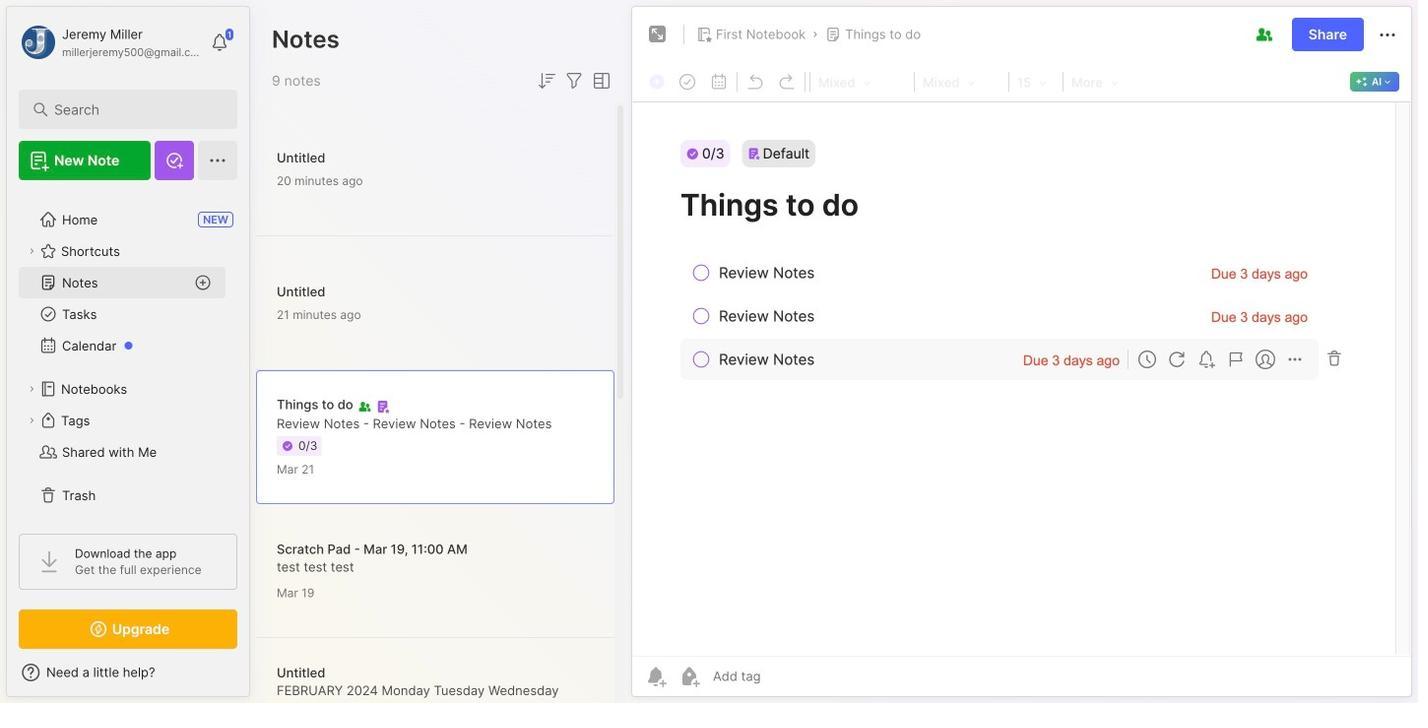 Task type: describe. For each thing, give the bounding box(es) containing it.
Note Editor text field
[[633, 101, 1412, 656]]

heading level image
[[813, 69, 912, 95]]

tree inside main element
[[7, 192, 249, 523]]

none search field inside main element
[[54, 98, 211, 121]]

Account field
[[19, 23, 201, 62]]

add tag image
[[678, 665, 702, 689]]

main element
[[0, 0, 256, 704]]

expand notebooks image
[[26, 383, 37, 395]]

Sort options field
[[535, 69, 559, 93]]

insert image
[[644, 69, 672, 95]]

WHAT'S NEW field
[[7, 657, 249, 689]]

click to collapse image
[[249, 667, 264, 691]]

Font size field
[[1012, 69, 1061, 95]]

more actions image
[[1377, 23, 1400, 47]]

More actions field
[[1377, 22, 1400, 47]]

Add filters field
[[563, 69, 586, 93]]

font family image
[[917, 69, 1007, 95]]

expand tags image
[[26, 415, 37, 427]]



Task type: vqa. For each thing, say whether or not it's contained in the screenshot.
bottommost with
no



Task type: locate. For each thing, give the bounding box(es) containing it.
More field
[[1066, 69, 1125, 95]]

None search field
[[54, 98, 211, 121]]

Search text field
[[54, 101, 211, 119]]

expand note image
[[646, 23, 670, 46]]

add a reminder image
[[644, 665, 668, 689]]

note window element
[[632, 6, 1413, 703]]

Insert field
[[644, 69, 672, 95]]

font size image
[[1012, 69, 1061, 95]]

Font family field
[[917, 69, 1007, 95]]

Heading level field
[[813, 69, 912, 95]]

View options field
[[586, 69, 614, 93]]

Add tag field
[[711, 668, 859, 685]]

more image
[[1066, 69, 1125, 95]]

add filters image
[[563, 69, 586, 93]]

tree
[[7, 192, 249, 523]]



